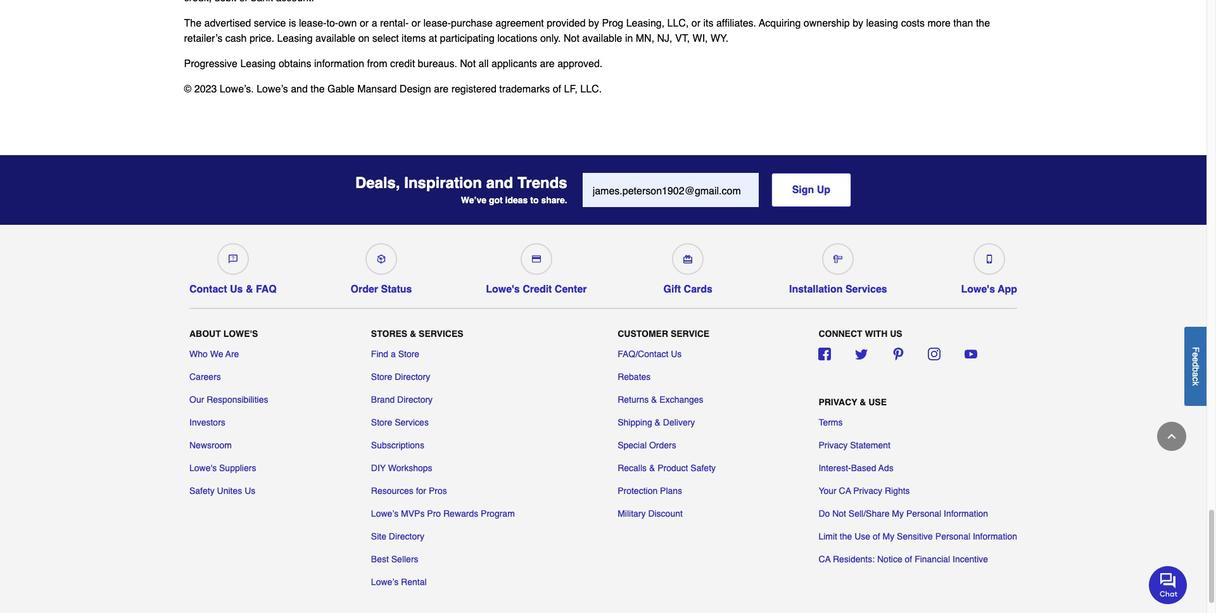 Task type: describe. For each thing, give the bounding box(es) containing it.
customer care image
[[229, 255, 237, 264]]

deals,
[[355, 174, 400, 192]]

to-
[[327, 18, 338, 29]]

the inside "link"
[[840, 531, 852, 541]]

own
[[338, 18, 357, 29]]

than
[[953, 18, 973, 29]]

lowe's suppliers link
[[189, 462, 256, 474]]

rental-
[[380, 18, 409, 29]]

gift cards link
[[661, 238, 715, 296]]

based
[[851, 463, 876, 473]]

leasing inside the advertised service is lease-to-own or a rental- or lease-purchase agreement provided by prog leasing, llc, or its affiliates. acquiring ownership by leasing costs more than the retailer's cash price. leasing available on select items at participating locations only. not available in mn, nj, vt, wi, wy.
[[277, 33, 313, 45]]

store for directory
[[371, 372, 392, 382]]

recalls & product safety
[[618, 463, 716, 473]]

1 or from the left
[[360, 18, 369, 29]]

leasing
[[866, 18, 898, 29]]

diy workshops
[[371, 463, 432, 473]]

ca residents: notice of financial incentive link
[[819, 553, 988, 565]]

subscriptions link
[[371, 439, 424, 451]]

newsroom link
[[189, 439, 232, 451]]

locations
[[497, 33, 537, 45]]

investors link
[[189, 416, 225, 429]]

inspiration
[[404, 174, 482, 192]]

with
[[865, 329, 888, 339]]

lowe's suppliers
[[189, 463, 256, 473]]

order
[[351, 284, 378, 295]]

delivery
[[663, 417, 695, 427]]

pinterest image
[[892, 348, 904, 360]]

exchanges
[[660, 394, 703, 405]]

ca inside 'link'
[[819, 554, 831, 564]]

limit the use of my sensitive personal information
[[819, 531, 1017, 541]]

design
[[400, 84, 431, 95]]

do
[[819, 508, 830, 519]]

2 e from the top
[[1191, 357, 1201, 362]]

sign up form
[[583, 173, 851, 207]]

2 available from the left
[[582, 33, 622, 45]]

gift
[[664, 284, 681, 295]]

privacy for privacy & use
[[819, 397, 857, 407]]

1 vertical spatial services
[[419, 329, 463, 339]]

lowe's for lowe's mvps pro rewards program
[[371, 508, 399, 519]]

who
[[189, 349, 208, 359]]

facebook image
[[819, 348, 831, 360]]

lowe's for lowe's suppliers
[[189, 463, 217, 473]]

lowe's rental
[[371, 577, 427, 587]]

1 by from the left
[[588, 18, 599, 29]]

0 vertical spatial my
[[892, 508, 904, 519]]

subscriptions
[[371, 440, 424, 450]]

services for store services
[[395, 417, 429, 427]]

leasing,
[[626, 18, 665, 29]]

0 horizontal spatial of
[[553, 84, 561, 95]]

resources for pros link
[[371, 484, 447, 497]]

price.
[[250, 33, 274, 45]]

& for privacy & use
[[860, 397, 866, 407]]

of for limit
[[873, 531, 880, 541]]

use for &
[[869, 397, 887, 407]]

contact us & faq
[[189, 284, 277, 295]]

service
[[671, 329, 710, 339]]

installation services
[[789, 284, 887, 295]]

0 horizontal spatial and
[[291, 84, 308, 95]]

0 vertical spatial ca
[[839, 486, 851, 496]]

& for stores & services
[[410, 329, 416, 339]]

rental
[[401, 577, 427, 587]]

safety inside safety unites us link
[[189, 486, 215, 496]]

instagram image
[[928, 348, 941, 360]]

llc.
[[580, 84, 602, 95]]

installation
[[789, 284, 843, 295]]

1 e from the top
[[1191, 352, 1201, 357]]

scroll to top element
[[1157, 422, 1186, 451]]

faq/contact us
[[618, 349, 682, 359]]

chat invite button image
[[1149, 565, 1188, 604]]

bureaus.
[[418, 58, 457, 70]]

a inside find a store link
[[391, 349, 396, 359]]

safety unites us link
[[189, 484, 255, 497]]

registered
[[451, 84, 496, 95]]

in
[[625, 33, 633, 45]]

order status
[[351, 284, 412, 295]]

residents:
[[833, 554, 875, 564]]

connect
[[819, 329, 862, 339]]

us for contact
[[230, 284, 243, 295]]

pros
[[429, 486, 447, 496]]

and inside deals, inspiration and trends we've got ideas to share.
[[486, 174, 513, 192]]

incentive
[[953, 554, 988, 564]]

items
[[402, 33, 426, 45]]

about lowe's
[[189, 329, 258, 339]]

progressive
[[184, 58, 238, 70]]

lowe's app
[[961, 284, 1017, 295]]

1 horizontal spatial are
[[540, 58, 555, 70]]

military
[[618, 508, 646, 519]]

applicants
[[492, 58, 537, 70]]

0 horizontal spatial the
[[311, 84, 325, 95]]

directory for store directory
[[395, 372, 430, 382]]

discount
[[648, 508, 683, 519]]

store services link
[[371, 416, 429, 429]]

lowe's mvps pro rewards program link
[[371, 507, 515, 520]]

my inside "link"
[[883, 531, 894, 541]]

2 by from the left
[[853, 18, 863, 29]]

rewards
[[443, 508, 478, 519]]

us
[[890, 329, 902, 339]]

app
[[998, 284, 1017, 295]]

do not sell/share my personal information
[[819, 508, 988, 519]]

& for recalls & product safety
[[649, 463, 655, 473]]

privacy statement
[[819, 440, 891, 450]]

at
[[429, 33, 437, 45]]

lowe's credit center
[[486, 284, 587, 295]]

0 horizontal spatial leasing
[[240, 58, 276, 70]]

resources
[[371, 486, 413, 496]]

lowe's for lowe's credit center
[[486, 284, 520, 295]]

& for shipping & delivery
[[655, 417, 661, 427]]

lowe's up are
[[223, 329, 258, 339]]

rights
[[885, 486, 910, 496]]

0 vertical spatial store
[[398, 349, 419, 359]]

only.
[[540, 33, 561, 45]]

protection plans
[[618, 486, 682, 496]]

pickup image
[[377, 255, 386, 264]]

best sellers
[[371, 554, 418, 564]]

interest-based ads link
[[819, 462, 894, 474]]

gift cards
[[664, 284, 713, 295]]

the
[[184, 18, 201, 29]]

lowe's mvps pro rewards program
[[371, 508, 515, 519]]

share.
[[541, 195, 567, 205]]

credit card image
[[532, 255, 541, 264]]

vt,
[[675, 33, 690, 45]]

0 horizontal spatial are
[[434, 84, 449, 95]]

workshops
[[388, 463, 432, 473]]

sign up button
[[771, 173, 851, 207]]

1 vertical spatial not
[[460, 58, 476, 70]]

chevron up image
[[1165, 430, 1178, 443]]

sign
[[792, 185, 814, 196]]

deals, inspiration and trends we've got ideas to share.
[[355, 174, 567, 205]]

0 vertical spatial lowe's
[[257, 84, 288, 95]]

us for faq/contact
[[671, 349, 682, 359]]

advertised
[[204, 18, 251, 29]]

personal inside "link"
[[935, 531, 970, 541]]

trademarks
[[499, 84, 550, 95]]

our responsibilities link
[[189, 393, 268, 406]]



Task type: locate. For each thing, give the bounding box(es) containing it.
1 vertical spatial directory
[[397, 394, 433, 405]]

2 horizontal spatial not
[[832, 508, 846, 519]]

lowe's inside "link"
[[371, 508, 399, 519]]

& for returns & exchanges
[[651, 394, 657, 405]]

lowe's
[[486, 284, 520, 295], [961, 284, 995, 295], [223, 329, 258, 339], [189, 463, 217, 473]]

2 vertical spatial of
[[905, 554, 912, 564]]

a inside the advertised service is lease-to-own or a rental- or lease-purchase agreement provided by prog leasing, llc, or its affiliates. acquiring ownership by leasing costs more than the retailer's cash price. leasing available on select items at participating locations only. not available in mn, nj, vt, wi, wy.
[[372, 18, 377, 29]]

use for the
[[855, 531, 870, 541]]

a right find
[[391, 349, 396, 359]]

2 horizontal spatial the
[[976, 18, 990, 29]]

returns & exchanges
[[618, 394, 703, 405]]

acquiring
[[759, 18, 801, 29]]

0 vertical spatial services
[[846, 284, 887, 295]]

0 horizontal spatial a
[[372, 18, 377, 29]]

1 vertical spatial safety
[[189, 486, 215, 496]]

trends
[[517, 174, 567, 192]]

lease- up at
[[423, 18, 451, 29]]

0 horizontal spatial ca
[[819, 554, 831, 564]]

is
[[289, 18, 296, 29]]

0 vertical spatial information
[[944, 508, 988, 519]]

directory up brand directory link
[[395, 372, 430, 382]]

2 vertical spatial the
[[840, 531, 852, 541]]

leasing down is
[[277, 33, 313, 45]]

resources for pros
[[371, 486, 447, 496]]

lowe's
[[257, 84, 288, 95], [371, 508, 399, 519], [371, 577, 399, 587]]

& up statement
[[860, 397, 866, 407]]

stores
[[371, 329, 407, 339]]

ca down "limit"
[[819, 554, 831, 564]]

are down only.
[[540, 58, 555, 70]]

use inside "link"
[[855, 531, 870, 541]]

b
[[1191, 367, 1201, 372]]

1 horizontal spatial ca
[[839, 486, 851, 496]]

lowe's for lowe's app
[[961, 284, 995, 295]]

& left faq
[[246, 284, 253, 295]]

careers
[[189, 372, 221, 382]]

use up statement
[[869, 397, 887, 407]]

2 vertical spatial us
[[245, 486, 255, 496]]

our responsibilities
[[189, 394, 268, 405]]

personal up limit the use of my sensitive personal information "link"
[[906, 508, 941, 519]]

safety unites us
[[189, 486, 255, 496]]

services for installation services
[[846, 284, 887, 295]]

us inside contact us & faq link
[[230, 284, 243, 295]]

by left 'prog'
[[588, 18, 599, 29]]

1 vertical spatial us
[[671, 349, 682, 359]]

are down bureaus.
[[434, 84, 449, 95]]

directory up sellers
[[389, 531, 424, 541]]

1 horizontal spatial a
[[391, 349, 396, 359]]

1 vertical spatial information
[[973, 531, 1017, 541]]

all
[[479, 58, 489, 70]]

1 vertical spatial a
[[391, 349, 396, 359]]

of right notice on the bottom of the page
[[905, 554, 912, 564]]

more
[[928, 18, 951, 29]]

costs
[[901, 18, 925, 29]]

1 vertical spatial of
[[873, 531, 880, 541]]

rebates
[[618, 372, 651, 382]]

1 horizontal spatial the
[[840, 531, 852, 541]]

0 vertical spatial are
[[540, 58, 555, 70]]

privacy up interest-
[[819, 440, 848, 450]]

a inside f e e d b a c k button
[[1191, 372, 1201, 377]]

3 or from the left
[[692, 18, 701, 29]]

your ca privacy rights link
[[819, 484, 910, 497]]

obtains
[[279, 58, 311, 70]]

& right the stores
[[410, 329, 416, 339]]

available
[[315, 33, 355, 45], [582, 33, 622, 45]]

who we are
[[189, 349, 239, 359]]

interest-based ads
[[819, 463, 894, 473]]

© 2023 lowe's. lowe's and the gable mansard design are registered trademarks of lf, llc.
[[184, 84, 602, 95]]

installation services link
[[789, 238, 887, 296]]

military discount link
[[618, 507, 683, 520]]

0 vertical spatial and
[[291, 84, 308, 95]]

1 horizontal spatial and
[[486, 174, 513, 192]]

us inside safety unites us link
[[245, 486, 255, 496]]

1 vertical spatial the
[[311, 84, 325, 95]]

my up notice on the bottom of the page
[[883, 531, 894, 541]]

lowe's app link
[[961, 238, 1017, 296]]

0 horizontal spatial or
[[360, 18, 369, 29]]

up
[[817, 185, 830, 196]]

1 horizontal spatial lease-
[[423, 18, 451, 29]]

do not sell/share my personal information link
[[819, 507, 988, 520]]

us right unites
[[245, 486, 255, 496]]

2 horizontal spatial a
[[1191, 372, 1201, 377]]

dimensions image
[[834, 255, 843, 264]]

of down sell/share
[[873, 531, 880, 541]]

the right than at the top right of page
[[976, 18, 990, 29]]

1 available from the left
[[315, 33, 355, 45]]

unites
[[217, 486, 242, 496]]

or
[[360, 18, 369, 29], [412, 18, 421, 29], [692, 18, 701, 29]]

twitter image
[[855, 348, 868, 360]]

©
[[184, 84, 191, 95]]

gift card image
[[684, 255, 692, 264]]

e up d
[[1191, 352, 1201, 357]]

1 horizontal spatial not
[[564, 33, 579, 45]]

status
[[381, 284, 412, 295]]

2 vertical spatial lowe's
[[371, 577, 399, 587]]

find a store
[[371, 349, 419, 359]]

services up connect with us
[[846, 284, 887, 295]]

use down sell/share
[[855, 531, 870, 541]]

0 horizontal spatial by
[[588, 18, 599, 29]]

lowe's credit center link
[[486, 238, 587, 296]]

1 vertical spatial leasing
[[240, 58, 276, 70]]

0 horizontal spatial us
[[230, 284, 243, 295]]

diy
[[371, 463, 386, 473]]

1 vertical spatial use
[[855, 531, 870, 541]]

wy.
[[711, 33, 729, 45]]

faq/contact
[[618, 349, 668, 359]]

us right the contact
[[230, 284, 243, 295]]

& left delivery
[[655, 417, 661, 427]]

services up find a store
[[419, 329, 463, 339]]

mn,
[[636, 33, 654, 45]]

0 vertical spatial safety
[[691, 463, 716, 473]]

0 vertical spatial a
[[372, 18, 377, 29]]

order status link
[[351, 238, 412, 296]]

returns
[[618, 394, 649, 405]]

Email Address email field
[[583, 173, 759, 207]]

available down 'prog'
[[582, 33, 622, 45]]

participating
[[440, 33, 495, 45]]

2 vertical spatial privacy
[[853, 486, 882, 496]]

store down stores & services
[[398, 349, 419, 359]]

we've
[[461, 195, 486, 205]]

information inside "link"
[[973, 531, 1017, 541]]

diy workshops link
[[371, 462, 432, 474]]

directory for brand directory
[[397, 394, 433, 405]]

1 horizontal spatial or
[[412, 18, 421, 29]]

services down brand directory link
[[395, 417, 429, 427]]

stores & services
[[371, 329, 463, 339]]

and down obtains
[[291, 84, 308, 95]]

use
[[869, 397, 887, 407], [855, 531, 870, 541]]

youtube image
[[965, 348, 977, 360]]

lowe's up "site"
[[371, 508, 399, 519]]

for
[[416, 486, 426, 496]]

lowe's left credit on the top left of the page
[[486, 284, 520, 295]]

directory down store directory link
[[397, 394, 433, 405]]

0 horizontal spatial not
[[460, 58, 476, 70]]

1 lease- from the left
[[299, 18, 327, 29]]

not left all at the top of the page
[[460, 58, 476, 70]]

your
[[819, 486, 837, 496]]

2 or from the left
[[412, 18, 421, 29]]

f
[[1191, 347, 1201, 352]]

lowe's down obtains
[[257, 84, 288, 95]]

0 vertical spatial leasing
[[277, 33, 313, 45]]

1 vertical spatial privacy
[[819, 440, 848, 450]]

0 horizontal spatial available
[[315, 33, 355, 45]]

e
[[1191, 352, 1201, 357], [1191, 357, 1201, 362]]

ca residents: notice of financial incentive
[[819, 554, 988, 564]]

us down customer service
[[671, 349, 682, 359]]

0 vertical spatial of
[[553, 84, 561, 95]]

0 vertical spatial personal
[[906, 508, 941, 519]]

and
[[291, 84, 308, 95], [486, 174, 513, 192]]

mvps
[[401, 508, 425, 519]]

we
[[210, 349, 223, 359]]

of
[[553, 84, 561, 95], [873, 531, 880, 541], [905, 554, 912, 564]]

personal up incentive
[[935, 531, 970, 541]]

0 vertical spatial directory
[[395, 372, 430, 382]]

and up got
[[486, 174, 513, 192]]

available down to-
[[315, 33, 355, 45]]

or up on
[[360, 18, 369, 29]]

mobile image
[[985, 255, 994, 264]]

safety left unites
[[189, 486, 215, 496]]

2 vertical spatial a
[[1191, 372, 1201, 377]]

ownership
[[804, 18, 850, 29]]

0 vertical spatial privacy
[[819, 397, 857, 407]]

2 vertical spatial not
[[832, 508, 846, 519]]

not down provided
[[564, 33, 579, 45]]

not right "do" at the right bottom of the page
[[832, 508, 846, 519]]

customer service
[[618, 329, 710, 339]]

f e e d b a c k button
[[1184, 327, 1207, 406]]

& right recalls
[[649, 463, 655, 473]]

lowe's down newsroom "link"
[[189, 463, 217, 473]]

store for services
[[371, 417, 392, 427]]

not inside the advertised service is lease-to-own or a rental- or lease-purchase agreement provided by prog leasing, llc, or its affiliates. acquiring ownership by leasing costs more than the retailer's cash price. leasing available on select items at participating locations only. not available in mn, nj, vt, wi, wy.
[[564, 33, 579, 45]]

1 horizontal spatial safety
[[691, 463, 716, 473]]

us inside 'faq/contact us' link
[[671, 349, 682, 359]]

1 vertical spatial are
[[434, 84, 449, 95]]

1 horizontal spatial available
[[582, 33, 622, 45]]

store directory link
[[371, 370, 430, 383]]

2 vertical spatial store
[[371, 417, 392, 427]]

1 vertical spatial ca
[[819, 554, 831, 564]]

2 lease- from the left
[[423, 18, 451, 29]]

0 horizontal spatial lease-
[[299, 18, 327, 29]]

careers link
[[189, 370, 221, 383]]

2 horizontal spatial of
[[905, 554, 912, 564]]

cards
[[684, 284, 713, 295]]

0 vertical spatial us
[[230, 284, 243, 295]]

directory for site directory
[[389, 531, 424, 541]]

by left leasing
[[853, 18, 863, 29]]

the right "limit"
[[840, 531, 852, 541]]

e up b
[[1191, 357, 1201, 362]]

1 vertical spatial and
[[486, 174, 513, 192]]

a up k on the right bottom of the page
[[1191, 372, 1201, 377]]

1 horizontal spatial leasing
[[277, 33, 313, 45]]

lowe's down best
[[371, 577, 399, 587]]

approved.
[[557, 58, 603, 70]]

of for ca
[[905, 554, 912, 564]]

lease- right is
[[299, 18, 327, 29]]

& right returns
[[651, 394, 657, 405]]

store down brand
[[371, 417, 392, 427]]

0 vertical spatial not
[[564, 33, 579, 45]]

2 horizontal spatial us
[[671, 349, 682, 359]]

suppliers
[[219, 463, 256, 473]]

safety inside recalls & product safety link
[[691, 463, 716, 473]]

of left lf,
[[553, 84, 561, 95]]

&
[[246, 284, 253, 295], [410, 329, 416, 339], [651, 394, 657, 405], [860, 397, 866, 407], [655, 417, 661, 427], [649, 463, 655, 473]]

us
[[230, 284, 243, 295], [671, 349, 682, 359], [245, 486, 255, 496]]

1 vertical spatial lowe's
[[371, 508, 399, 519]]

leasing down the price.
[[240, 58, 276, 70]]

0 vertical spatial the
[[976, 18, 990, 29]]

cash
[[225, 33, 247, 45]]

1 horizontal spatial of
[[873, 531, 880, 541]]

or left its
[[692, 18, 701, 29]]

privacy
[[819, 397, 857, 407], [819, 440, 848, 450], [853, 486, 882, 496]]

my down rights
[[892, 508, 904, 519]]

limit
[[819, 531, 837, 541]]

2 vertical spatial services
[[395, 417, 429, 427]]

rebates link
[[618, 370, 651, 383]]

your ca privacy rights
[[819, 486, 910, 496]]

safety
[[691, 463, 716, 473], [189, 486, 215, 496]]

the left the gable
[[311, 84, 325, 95]]

find
[[371, 349, 388, 359]]

got
[[489, 195, 503, 205]]

store services
[[371, 417, 429, 427]]

1 horizontal spatial by
[[853, 18, 863, 29]]

of inside 'link'
[[905, 554, 912, 564]]

store
[[398, 349, 419, 359], [371, 372, 392, 382], [371, 417, 392, 427]]

the inside the advertised service is lease-to-own or a rental- or lease-purchase agreement provided by prog leasing, llc, or its affiliates. acquiring ownership by leasing costs more than the retailer's cash price. leasing available on select items at participating locations only. not available in mn, nj, vt, wi, wy.
[[976, 18, 990, 29]]

returns & exchanges link
[[618, 393, 703, 406]]

2 horizontal spatial or
[[692, 18, 701, 29]]

a up select
[[372, 18, 377, 29]]

1 vertical spatial store
[[371, 372, 392, 382]]

store up brand
[[371, 372, 392, 382]]

1 horizontal spatial us
[[245, 486, 255, 496]]

credit
[[523, 284, 552, 295]]

progressive leasing obtains information from credit bureaus. not all applicants are approved.
[[184, 58, 603, 70]]

1 vertical spatial personal
[[935, 531, 970, 541]]

who we are link
[[189, 348, 239, 360]]

service
[[254, 18, 286, 29]]

brand directory
[[371, 394, 433, 405]]

ca right your
[[839, 486, 851, 496]]

privacy up 'terms'
[[819, 397, 857, 407]]

faq/contact us link
[[618, 348, 682, 360]]

of inside "link"
[[873, 531, 880, 541]]

0 vertical spatial use
[[869, 397, 887, 407]]

privacy up sell/share
[[853, 486, 882, 496]]

0 horizontal spatial safety
[[189, 486, 215, 496]]

lowe's for lowe's rental
[[371, 577, 399, 587]]

1 vertical spatial my
[[883, 531, 894, 541]]

safety right product
[[691, 463, 716, 473]]

newsroom
[[189, 440, 232, 450]]

2 vertical spatial directory
[[389, 531, 424, 541]]

privacy & use
[[819, 397, 887, 407]]

brand directory link
[[371, 393, 433, 406]]

privacy for privacy statement
[[819, 440, 848, 450]]

protection
[[618, 486, 658, 496]]

lowe's left app
[[961, 284, 995, 295]]

or up items
[[412, 18, 421, 29]]



Task type: vqa. For each thing, say whether or not it's contained in the screenshot.
Hung
no



